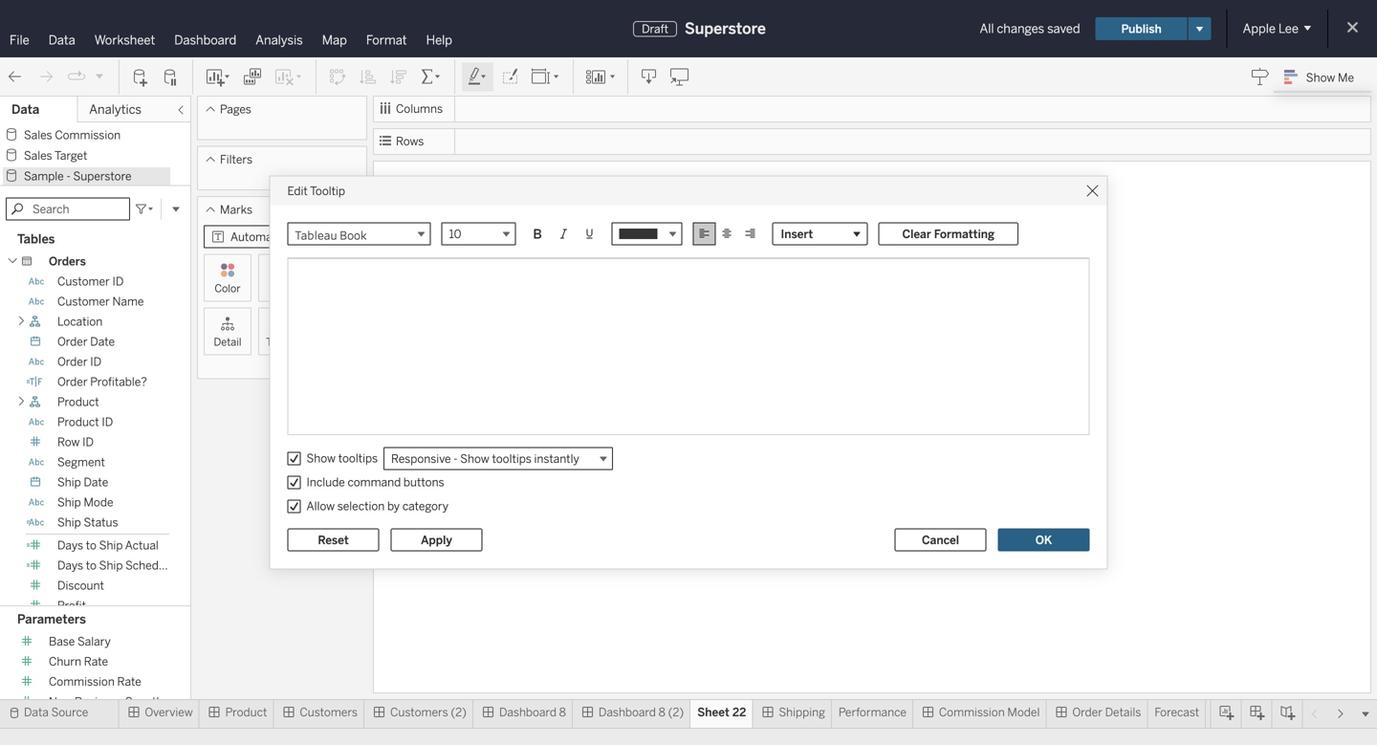 Task type: vqa. For each thing, say whether or not it's contained in the screenshot.
Clear Formatting button on the top of the page
yes



Task type: locate. For each thing, give the bounding box(es) containing it.
sheet right dashboard 8 (2)
[[697, 705, 730, 719]]

2 (2) from the left
[[668, 705, 684, 719]]

order down order date
[[57, 355, 88, 369]]

product
[[57, 395, 99, 409], [57, 415, 99, 429], [225, 705, 267, 719]]

0 horizontal spatial -
[[66, 169, 71, 183]]

responsive - show tooltips instantly button
[[384, 447, 613, 473]]

days down ship status
[[57, 539, 83, 552]]

undo image
[[6, 67, 25, 87]]

commission up target
[[55, 128, 121, 142]]

order left details
[[1073, 705, 1103, 719]]

1 horizontal spatial rate
[[117, 675, 141, 689]]

1 horizontal spatial customers
[[390, 705, 448, 719]]

analytics
[[89, 102, 141, 117]]

0 vertical spatial sales
[[24, 128, 52, 142]]

date up mode
[[84, 475, 108, 489]]

customer up location
[[57, 295, 110, 309]]

0 horizontal spatial (2)
[[451, 705, 467, 719]]

1 horizontal spatial show
[[460, 452, 489, 466]]

sales commission
[[24, 128, 121, 142]]

2 tooltips from the left
[[492, 452, 532, 466]]

edit tooltip dialog
[[270, 176, 1107, 569]]

sample - superstore
[[24, 169, 132, 183]]

analysis
[[256, 33, 303, 48]]

commission down the churn rate
[[49, 675, 115, 689]]

days up discount
[[57, 559, 83, 573]]

- down target
[[66, 169, 71, 183]]

product id
[[57, 415, 113, 429]]

details
[[1105, 705, 1141, 719]]

order details
[[1073, 705, 1141, 719]]

0 vertical spatial to
[[86, 539, 97, 552]]

1 horizontal spatial 8
[[659, 705, 666, 719]]

1 horizontal spatial sheet 22
[[697, 705, 746, 719]]

0 horizontal spatial tooltips
[[338, 451, 378, 465]]

product up product id
[[57, 395, 99, 409]]

redo image
[[36, 67, 55, 87]]

sales for sales target
[[24, 149, 52, 163]]

2 horizontal spatial dashboard
[[599, 705, 656, 719]]

sheet down rows on the top of the page
[[381, 171, 433, 197]]

-
[[66, 169, 71, 183], [454, 452, 458, 466]]

pages
[[220, 102, 251, 116]]

0 vertical spatial data
[[48, 33, 75, 48]]

forecast
[[1155, 705, 1200, 719]]

2 horizontal spatial show
[[1306, 71, 1336, 84]]

commission left the model
[[939, 705, 1005, 719]]

data guide image
[[1251, 67, 1270, 86]]

show right responsive
[[460, 452, 489, 466]]

ship down ship date
[[57, 496, 81, 509]]

2 customer from the top
[[57, 295, 110, 309]]

help
[[426, 33, 452, 48]]

show left me
[[1306, 71, 1336, 84]]

allow
[[307, 499, 335, 513]]

id up 'name'
[[112, 275, 124, 288]]

customers for customers (2)
[[390, 705, 448, 719]]

instantly
[[534, 452, 579, 466]]

responsive - show tooltips instantly
[[391, 452, 579, 466]]

category
[[403, 499, 449, 513]]

customers
[[300, 705, 358, 719], [390, 705, 448, 719]]

id right row
[[82, 435, 94, 449]]

ship down 'ship mode'
[[57, 516, 81, 530]]

new
[[49, 695, 72, 709]]

sheet 22 left 'shipping'
[[697, 705, 746, 719]]

tooltips left instantly
[[492, 452, 532, 466]]

1 vertical spatial 22
[[733, 705, 746, 719]]

1 customer from the top
[[57, 275, 110, 288]]

order up 'order id'
[[57, 335, 88, 349]]

1 vertical spatial -
[[454, 452, 458, 466]]

0 horizontal spatial 8
[[559, 705, 566, 719]]

cancel
[[922, 533, 959, 547]]

customer
[[57, 275, 110, 288], [57, 295, 110, 309]]

dashboard for dashboard 8
[[499, 705, 557, 719]]

0 horizontal spatial replay animation image
[[67, 67, 86, 86]]

row id
[[57, 435, 94, 449]]

2 days from the top
[[57, 559, 83, 573]]

show inside button
[[1306, 71, 1336, 84]]

- inside popup button
[[454, 452, 458, 466]]

data left new
[[24, 705, 49, 719]]

1 horizontal spatial -
[[454, 452, 458, 466]]

sheet
[[381, 171, 433, 197], [697, 705, 730, 719]]

saved
[[1047, 21, 1080, 36]]

1 vertical spatial tooltip
[[266, 336, 298, 349]]

publish
[[1121, 22, 1162, 36]]

order id
[[57, 355, 102, 369]]

format
[[366, 33, 407, 48]]

tooltip down size
[[266, 336, 298, 349]]

1 vertical spatial date
[[84, 475, 108, 489]]

commission rate
[[49, 675, 141, 689]]

to up discount
[[86, 559, 97, 573]]

1 horizontal spatial sheet
[[697, 705, 730, 719]]

0 vertical spatial commission
[[55, 128, 121, 142]]

22 left 'shipping'
[[733, 705, 746, 719]]

id for order id
[[90, 355, 102, 369]]

edit
[[287, 184, 308, 198]]

0 vertical spatial customer
[[57, 275, 110, 288]]

mode
[[84, 496, 113, 509]]

customer name
[[57, 295, 144, 309]]

id down order profitable? at left
[[102, 415, 113, 429]]

tooltip right the edit
[[310, 184, 345, 198]]

2 customers from the left
[[390, 705, 448, 719]]

order for order details
[[1073, 705, 1103, 719]]

color
[[215, 282, 241, 295]]

1 (2) from the left
[[451, 705, 467, 719]]

0 horizontal spatial dashboard
[[174, 33, 237, 48]]

order for order date
[[57, 335, 88, 349]]

replay animation image up analytics
[[94, 70, 105, 82]]

2 to from the top
[[86, 559, 97, 573]]

data up redo icon
[[48, 33, 75, 48]]

order for order profitable?
[[57, 375, 88, 389]]

order date
[[57, 335, 115, 349]]

filters
[[220, 153, 253, 166]]

me
[[1338, 71, 1354, 84]]

1 horizontal spatial tooltip
[[310, 184, 345, 198]]

all changes saved
[[980, 21, 1080, 36]]

rate up the growth
[[117, 675, 141, 689]]

1 vertical spatial commission
[[49, 675, 115, 689]]

1 to from the top
[[86, 539, 97, 552]]

fit image
[[531, 67, 561, 87]]

1 vertical spatial days
[[57, 559, 83, 573]]

ship down segment
[[57, 475, 81, 489]]

show up the include
[[307, 451, 336, 465]]

1 vertical spatial rate
[[117, 675, 141, 689]]

sheet 22 down rows on the top of the page
[[381, 171, 460, 197]]

profit
[[57, 599, 86, 613]]

detail
[[214, 336, 241, 349]]

cancel button
[[895, 528, 987, 551]]

0 vertical spatial product
[[57, 395, 99, 409]]

apply button
[[391, 528, 483, 551]]

rate up 'commission rate'
[[84, 655, 108, 669]]

1 vertical spatial superstore
[[73, 169, 132, 183]]

sales up sales target
[[24, 128, 52, 142]]

tooltip
[[310, 184, 345, 198], [266, 336, 298, 349]]

data
[[48, 33, 75, 48], [11, 102, 39, 117], [24, 705, 49, 719]]

10
[[449, 227, 461, 241]]

growth
[[125, 695, 163, 709]]

reset button
[[287, 528, 379, 551]]

1 vertical spatial sales
[[24, 149, 52, 163]]

2 8 from the left
[[659, 705, 666, 719]]

data source
[[24, 705, 88, 719]]

#333333 element
[[619, 229, 658, 239]]

responsive
[[391, 452, 451, 466]]

superstore
[[685, 20, 766, 38], [73, 169, 132, 183]]

to for days to ship actual
[[86, 539, 97, 552]]

ship status
[[57, 516, 118, 530]]

rows
[[396, 134, 424, 148]]

tooltip inside edit tooltip dialog
[[310, 184, 345, 198]]

1 vertical spatial sheet
[[697, 705, 730, 719]]

0 horizontal spatial superstore
[[73, 169, 132, 183]]

changes
[[997, 21, 1045, 36]]

tooltips up command
[[338, 451, 378, 465]]

days to ship scheduled
[[57, 559, 181, 573]]

product right overview
[[225, 705, 267, 719]]

1 horizontal spatial superstore
[[685, 20, 766, 38]]

0 vertical spatial superstore
[[685, 20, 766, 38]]

date down location
[[90, 335, 115, 349]]

1 horizontal spatial 22
[[733, 705, 746, 719]]

overview
[[145, 705, 193, 719]]

dashboard for dashboard
[[174, 33, 237, 48]]

selection
[[337, 499, 385, 513]]

new worksheet image
[[205, 67, 231, 87]]

0 vertical spatial 22
[[437, 171, 460, 197]]

base salary
[[49, 635, 111, 649]]

to for days to ship scheduled
[[86, 559, 97, 573]]

1 horizontal spatial (2)
[[668, 705, 684, 719]]

2 sales from the top
[[24, 149, 52, 163]]

0 vertical spatial days
[[57, 539, 83, 552]]

date
[[90, 335, 115, 349], [84, 475, 108, 489]]

22 up 10
[[437, 171, 460, 197]]

totals image
[[420, 67, 443, 87]]

superstore up open and edit this workbook in tableau desktop image
[[685, 20, 766, 38]]

0 vertical spatial rate
[[84, 655, 108, 669]]

rate for commission rate
[[117, 675, 141, 689]]

shipping
[[779, 705, 825, 719]]

to down ship status
[[86, 539, 97, 552]]

superstore down target
[[73, 169, 132, 183]]

order for order id
[[57, 355, 88, 369]]

0 horizontal spatial sheet 22
[[381, 171, 460, 197]]

data down undo icon at the left
[[11, 102, 39, 117]]

sales up sample
[[24, 149, 52, 163]]

1 days from the top
[[57, 539, 83, 552]]

show inside popup button
[[460, 452, 489, 466]]

0 vertical spatial date
[[90, 335, 115, 349]]

0 vertical spatial -
[[66, 169, 71, 183]]

draft
[[642, 22, 669, 36]]

2 vertical spatial commission
[[939, 705, 1005, 719]]

ship up "days to ship scheduled"
[[99, 539, 123, 552]]

include
[[307, 475, 345, 489]]

customer down orders
[[57, 275, 110, 288]]

edit tooltip
[[287, 184, 345, 198]]

order down 'order id'
[[57, 375, 88, 389]]

0 vertical spatial tooltip
[[310, 184, 345, 198]]

product up the row id
[[57, 415, 99, 429]]

1 horizontal spatial tooltips
[[492, 452, 532, 466]]

show for show tooltips
[[307, 451, 336, 465]]

1 8 from the left
[[559, 705, 566, 719]]

0 vertical spatial sheet
[[381, 171, 433, 197]]

0 horizontal spatial rate
[[84, 655, 108, 669]]

1 vertical spatial to
[[86, 559, 97, 573]]

0 vertical spatial sheet 22
[[381, 171, 460, 197]]

lee
[[1279, 21, 1299, 36]]

commission
[[55, 128, 121, 142], [49, 675, 115, 689], [939, 705, 1005, 719]]

open and edit this workbook in tableau desktop image
[[670, 67, 690, 87]]

replay animation image right redo icon
[[67, 67, 86, 86]]

row
[[57, 435, 80, 449]]

22
[[437, 171, 460, 197], [733, 705, 746, 719]]

sales
[[24, 128, 52, 142], [24, 149, 52, 163]]

1 sales from the top
[[24, 128, 52, 142]]

collapse image
[[175, 104, 187, 116]]

0 horizontal spatial show
[[307, 451, 336, 465]]

show me
[[1306, 71, 1354, 84]]

1 customers from the left
[[300, 705, 358, 719]]

show tooltips
[[307, 451, 378, 465]]

worksheet
[[94, 33, 155, 48]]

show
[[1306, 71, 1336, 84], [307, 451, 336, 465], [460, 452, 489, 466]]

order
[[57, 335, 88, 349], [57, 355, 88, 369], [57, 375, 88, 389], [1073, 705, 1103, 719]]

0 horizontal spatial customers
[[300, 705, 358, 719]]

1 vertical spatial customer
[[57, 295, 110, 309]]

sort ascending image
[[359, 67, 378, 87]]

new data source image
[[131, 67, 150, 87]]

1 horizontal spatial dashboard
[[499, 705, 557, 719]]

id up order profitable? at left
[[90, 355, 102, 369]]

clear formatting button
[[879, 222, 1019, 245]]

replay animation image
[[67, 67, 86, 86], [94, 70, 105, 82]]

- right responsive
[[454, 452, 458, 466]]



Task type: describe. For each thing, give the bounding box(es) containing it.
date for order date
[[90, 335, 115, 349]]

reset
[[318, 533, 349, 547]]

clear sheet image
[[274, 67, 304, 87]]

all
[[980, 21, 994, 36]]

0 horizontal spatial tooltip
[[266, 336, 298, 349]]

days for days to ship scheduled
[[57, 559, 83, 573]]

customer for customer name
[[57, 295, 110, 309]]

clear
[[902, 227, 931, 241]]

formatting
[[934, 227, 995, 241]]

1 tooltips from the left
[[338, 451, 378, 465]]

include command buttons
[[307, 475, 444, 489]]

segment
[[57, 455, 105, 469]]

profitable?
[[90, 375, 147, 389]]

map
[[322, 33, 347, 48]]

id for row id
[[82, 435, 94, 449]]

tableau
[[295, 227, 337, 243]]

file
[[10, 33, 29, 48]]

by
[[387, 499, 400, 513]]

salary
[[77, 635, 111, 649]]

dashboard 8
[[499, 705, 566, 719]]

show for show me
[[1306, 71, 1336, 84]]

columns
[[396, 102, 443, 116]]

buttons
[[404, 475, 444, 489]]

churn
[[49, 655, 81, 669]]

format workbook image
[[500, 67, 519, 87]]

sales for sales commission
[[24, 128, 52, 142]]

apple lee
[[1243, 21, 1299, 36]]

0 horizontal spatial 22
[[437, 171, 460, 197]]

sort descending image
[[389, 67, 408, 87]]

2 vertical spatial data
[[24, 705, 49, 719]]

sales target
[[24, 149, 87, 163]]

8 for dashboard 8
[[559, 705, 566, 719]]

duplicate image
[[243, 67, 262, 87]]

1 vertical spatial data
[[11, 102, 39, 117]]

marks
[[220, 203, 253, 217]]

highlight image
[[467, 67, 489, 87]]

tooltips inside popup button
[[492, 452, 532, 466]]

tableau book button
[[287, 222, 431, 248]]

id for customer id
[[112, 275, 124, 288]]

- for responsive
[[454, 452, 458, 466]]

rate for churn rate
[[84, 655, 108, 669]]

days to ship actual
[[57, 539, 159, 552]]

ship for ship mode
[[57, 496, 81, 509]]

ok button
[[998, 528, 1090, 551]]

customer id
[[57, 275, 124, 288]]

ship mode
[[57, 496, 113, 509]]

orders
[[49, 255, 86, 268]]

parameters
[[17, 612, 86, 627]]

apply
[[421, 533, 452, 547]]

date for ship date
[[84, 475, 108, 489]]

status
[[84, 516, 118, 530]]

ship down days to ship actual
[[99, 559, 123, 573]]

location
[[57, 315, 103, 329]]

swap rows and columns image
[[328, 67, 347, 87]]

download image
[[640, 67, 659, 87]]

sample
[[24, 169, 64, 183]]

horizontal alignment control element
[[693, 222, 762, 245]]

- for sample
[[66, 169, 71, 183]]

2 vertical spatial product
[[225, 705, 267, 719]]

Search text field
[[6, 198, 130, 221]]

commission for commission rate
[[49, 675, 115, 689]]

ship date
[[57, 475, 108, 489]]

apple
[[1243, 21, 1276, 36]]

1 horizontal spatial replay animation image
[[94, 70, 105, 82]]

1 vertical spatial product
[[57, 415, 99, 429]]

target
[[54, 149, 87, 163]]

days for days to ship actual
[[57, 539, 83, 552]]

show/hide cards image
[[585, 67, 616, 87]]

name
[[112, 295, 144, 309]]

pause auto updates image
[[162, 67, 181, 87]]

id for product id
[[102, 415, 113, 429]]

tables
[[17, 232, 55, 247]]

publish button
[[1096, 17, 1188, 40]]

book
[[340, 227, 367, 243]]

customers for customers
[[300, 705, 358, 719]]

commission for commission model
[[939, 705, 1005, 719]]

order profitable?
[[57, 375, 147, 389]]

show me button
[[1276, 62, 1372, 92]]

source
[[51, 705, 88, 719]]

allow selection by category
[[307, 499, 449, 513]]

actual
[[125, 539, 159, 552]]

ok
[[1036, 533, 1052, 547]]

ship for ship status
[[57, 516, 81, 530]]

commission model
[[939, 705, 1040, 719]]

customer for customer id
[[57, 275, 110, 288]]

model
[[1008, 705, 1040, 719]]

dashboard for dashboard 8 (2)
[[599, 705, 656, 719]]

performance
[[839, 705, 907, 719]]

discount
[[57, 579, 104, 593]]

ship for ship date
[[57, 475, 81, 489]]

tableau book
[[295, 227, 367, 243]]

business
[[75, 695, 122, 709]]

churn rate
[[49, 655, 108, 669]]

command
[[348, 475, 401, 489]]

1 vertical spatial sheet 22
[[697, 705, 746, 719]]

scheduled
[[125, 559, 181, 573]]

0 horizontal spatial sheet
[[381, 171, 433, 197]]

new business growth
[[49, 695, 163, 709]]

size
[[272, 282, 292, 295]]

dashboard 8 (2)
[[599, 705, 684, 719]]

8 for dashboard 8 (2)
[[659, 705, 666, 719]]



